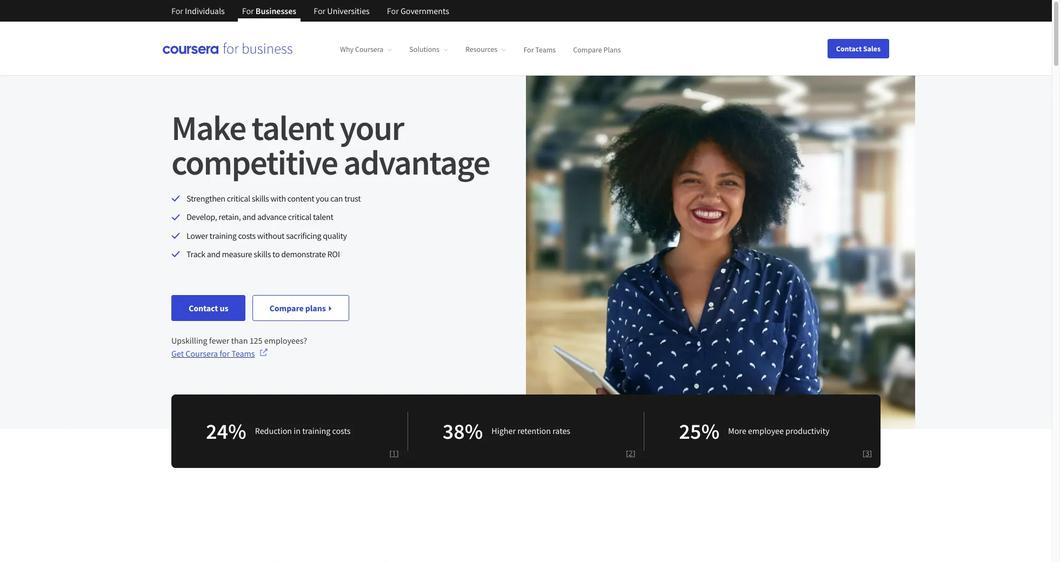 Task type: vqa. For each thing, say whether or not it's contained in the screenshot.


Task type: describe. For each thing, give the bounding box(es) containing it.
sales
[[864, 44, 881, 53]]

for teams
[[524, 44, 556, 54]]

sacrificing
[[286, 230, 321, 241]]

upskilling fewer than 125 employees?
[[171, 335, 307, 346]]

1
[[392, 448, 397, 458]]

can
[[331, 193, 343, 204]]

plans
[[305, 303, 326, 313]]

compare plans
[[573, 44, 621, 54]]

for businesses
[[242, 5, 297, 16]]

solutions link
[[410, 44, 448, 54]]

for right resources link
[[524, 44, 534, 54]]

why coursera
[[340, 44, 384, 54]]

24%
[[206, 418, 246, 445]]

why
[[340, 44, 354, 54]]

your
[[340, 106, 404, 149]]

contact us button
[[171, 295, 246, 321]]

us
[[220, 303, 228, 313]]

track and measure skills to demonstrate roi
[[187, 249, 340, 260]]

compare for compare plans
[[573, 44, 602, 54]]

contact us
[[189, 303, 228, 313]]

resources
[[466, 44, 498, 54]]

0 vertical spatial costs
[[238, 230, 256, 241]]

contact sales
[[837, 44, 881, 53]]

without
[[257, 230, 285, 241]]

employee
[[749, 426, 784, 437]]

lower
[[187, 230, 208, 241]]

to
[[273, 249, 280, 260]]

compare plans link
[[573, 44, 621, 54]]

compare for compare plans ▸
[[270, 303, 304, 313]]

get coursera for teams link
[[171, 347, 268, 360]]

1 horizontal spatial critical
[[288, 212, 312, 223]]

rates
[[553, 426, 571, 437]]

competitive
[[171, 141, 338, 184]]

than
[[231, 335, 248, 346]]

in
[[294, 426, 301, 437]]

[ 2 ]
[[626, 448, 636, 458]]

make
[[171, 106, 246, 149]]

1 horizontal spatial training
[[302, 426, 331, 437]]

develop,
[[187, 212, 217, 223]]

▸
[[328, 303, 332, 313]]

0 horizontal spatial and
[[207, 249, 221, 260]]

employees?
[[264, 335, 307, 346]]

0 vertical spatial skills
[[252, 193, 269, 204]]

fewer
[[209, 335, 230, 346]]

coursera for why
[[355, 44, 384, 54]]

for for universities
[[314, 5, 326, 16]]

universities
[[327, 5, 370, 16]]

125
[[250, 335, 263, 346]]

governments
[[401, 5, 449, 16]]

lower training costs without sacrificing quality
[[187, 230, 347, 241]]

1 vertical spatial skills
[[254, 249, 271, 260]]

for universities
[[314, 5, 370, 16]]

retain,
[[219, 212, 241, 223]]

for for individuals
[[171, 5, 183, 16]]

get
[[171, 348, 184, 359]]

businesses
[[256, 5, 297, 16]]

strengthen critical skills with content you can trust
[[187, 193, 361, 204]]

demonstrate
[[281, 249, 326, 260]]

upskilling
[[171, 335, 208, 346]]

for individuals
[[171, 5, 225, 16]]

1 horizontal spatial costs
[[332, 426, 351, 437]]

0 vertical spatial teams
[[536, 44, 556, 54]]

2
[[629, 448, 633, 458]]

more employee productivity
[[729, 426, 830, 437]]

[ for 25%
[[863, 448, 866, 458]]

with
[[271, 193, 286, 204]]



Task type: locate. For each thing, give the bounding box(es) containing it.
teams down than
[[232, 348, 255, 359]]

content
[[288, 193, 314, 204]]

2 horizontal spatial [
[[863, 448, 866, 458]]

1 [ from the left
[[390, 448, 392, 458]]

2 [ from the left
[[626, 448, 629, 458]]

solutions
[[410, 44, 440, 54]]

0 horizontal spatial contact
[[189, 303, 218, 313]]

talent inside make talent your competitive advantage
[[252, 106, 334, 149]]

roi
[[327, 249, 340, 260]]

] for 25%
[[870, 448, 872, 458]]

1 vertical spatial and
[[207, 249, 221, 260]]

critical
[[227, 193, 250, 204], [288, 212, 312, 223]]

for for businesses
[[242, 5, 254, 16]]

3
[[866, 448, 870, 458]]

make talent your competitive advantage
[[171, 106, 490, 184]]

0 vertical spatial talent
[[252, 106, 334, 149]]

reduction
[[255, 426, 292, 437]]

coursera inside 'link'
[[186, 348, 218, 359]]

measure
[[222, 249, 252, 260]]

costs right the in
[[332, 426, 351, 437]]

quality
[[323, 230, 347, 241]]

1 vertical spatial training
[[302, 426, 331, 437]]

coursera right why
[[355, 44, 384, 54]]

for governments
[[387, 5, 449, 16]]

for left governments
[[387, 5, 399, 16]]

advance
[[257, 212, 287, 223]]

contact sales button
[[828, 39, 890, 58]]

0 horizontal spatial training
[[210, 230, 237, 241]]

teams inside 'link'
[[232, 348, 255, 359]]

1 vertical spatial costs
[[332, 426, 351, 437]]

] for 38%
[[633, 448, 636, 458]]

for left individuals at the top of page
[[171, 5, 183, 16]]

[
[[390, 448, 392, 458], [626, 448, 629, 458], [863, 448, 866, 458]]

compare inside button
[[270, 303, 304, 313]]

[ 3 ]
[[863, 448, 872, 458]]

individuals
[[185, 5, 225, 16]]

1 horizontal spatial and
[[242, 212, 256, 223]]

strengthen
[[187, 193, 225, 204]]

0 vertical spatial contact
[[837, 44, 862, 53]]

1 ] from the left
[[397, 448, 399, 458]]

and
[[242, 212, 256, 223], [207, 249, 221, 260]]

0 horizontal spatial costs
[[238, 230, 256, 241]]

0 vertical spatial compare
[[573, 44, 602, 54]]

0 vertical spatial and
[[242, 212, 256, 223]]

skills left to in the top left of the page
[[254, 249, 271, 260]]

2 ] from the left
[[633, 448, 636, 458]]

develop, retain, and advance critical talent
[[187, 212, 333, 223]]

[ for 24%
[[390, 448, 392, 458]]

1 vertical spatial teams
[[232, 348, 255, 359]]

1 horizontal spatial teams
[[536, 44, 556, 54]]

productivity
[[786, 426, 830, 437]]

training down "retain,"
[[210, 230, 237, 241]]

0 vertical spatial training
[[210, 230, 237, 241]]

for teams link
[[524, 44, 556, 54]]

[ 1 ]
[[390, 448, 399, 458]]

training
[[210, 230, 237, 241], [302, 426, 331, 437]]

talent
[[252, 106, 334, 149], [313, 212, 333, 223]]

coursera down upskilling
[[186, 348, 218, 359]]

0 horizontal spatial ]
[[397, 448, 399, 458]]

0 horizontal spatial compare
[[270, 303, 304, 313]]

25%
[[680, 418, 720, 445]]

1 vertical spatial compare
[[270, 303, 304, 313]]

teams left compare plans
[[536, 44, 556, 54]]

0 horizontal spatial teams
[[232, 348, 255, 359]]

costs
[[238, 230, 256, 241], [332, 426, 351, 437]]

1 horizontal spatial [
[[626, 448, 629, 458]]

teams
[[536, 44, 556, 54], [232, 348, 255, 359]]

1 horizontal spatial contact
[[837, 44, 862, 53]]

coursera for business image
[[163, 43, 293, 54]]

0 horizontal spatial critical
[[227, 193, 250, 204]]

3 ] from the left
[[870, 448, 872, 458]]

retention
[[518, 426, 551, 437]]

]
[[397, 448, 399, 458], [633, 448, 636, 458], [870, 448, 872, 458]]

more
[[729, 426, 747, 437]]

and right 'track'
[[207, 249, 221, 260]]

1 vertical spatial critical
[[288, 212, 312, 223]]

for for governments
[[387, 5, 399, 16]]

] for 24%
[[397, 448, 399, 458]]

plans
[[604, 44, 621, 54]]

0 vertical spatial coursera
[[355, 44, 384, 54]]

0 horizontal spatial [
[[390, 448, 392, 458]]

why coursera link
[[340, 44, 392, 54]]

higher
[[492, 426, 516, 437]]

training right the in
[[302, 426, 331, 437]]

contact left sales
[[837, 44, 862, 53]]

1 horizontal spatial compare
[[573, 44, 602, 54]]

get coursera for teams
[[171, 348, 255, 359]]

3 [ from the left
[[863, 448, 866, 458]]

banner navigation
[[163, 0, 458, 30]]

[ for 38%
[[626, 448, 629, 458]]

contact for contact sales
[[837, 44, 862, 53]]

costs up measure
[[238, 230, 256, 241]]

you
[[316, 193, 329, 204]]

skills
[[252, 193, 269, 204], [254, 249, 271, 260]]

1 horizontal spatial coursera
[[355, 44, 384, 54]]

1 vertical spatial coursera
[[186, 348, 218, 359]]

1 horizontal spatial ]
[[633, 448, 636, 458]]

contact left us
[[189, 303, 218, 313]]

track
[[187, 249, 205, 260]]

reduction in training costs
[[255, 426, 351, 437]]

resources link
[[466, 44, 506, 54]]

38%
[[443, 418, 483, 445]]

coursera for get
[[186, 348, 218, 359]]

contact for contact us
[[189, 303, 218, 313]]

critical up "retain,"
[[227, 193, 250, 204]]

for left universities
[[314, 5, 326, 16]]

compare plans ▸
[[270, 303, 332, 313]]

for
[[220, 348, 230, 359]]

1 vertical spatial talent
[[313, 212, 333, 223]]

2 horizontal spatial ]
[[870, 448, 872, 458]]

compare
[[573, 44, 602, 54], [270, 303, 304, 313]]

critical down content
[[288, 212, 312, 223]]

skills left with
[[252, 193, 269, 204]]

for
[[171, 5, 183, 16], [242, 5, 254, 16], [314, 5, 326, 16], [387, 5, 399, 16], [524, 44, 534, 54]]

contact
[[837, 44, 862, 53], [189, 303, 218, 313]]

coursera
[[355, 44, 384, 54], [186, 348, 218, 359]]

compare plans ▸ button
[[252, 295, 350, 321]]

1 vertical spatial contact
[[189, 303, 218, 313]]

advantage
[[344, 141, 490, 184]]

0 vertical spatial critical
[[227, 193, 250, 204]]

and right "retain,"
[[242, 212, 256, 223]]

trust
[[345, 193, 361, 204]]

for left businesses
[[242, 5, 254, 16]]

higher retention rates
[[492, 426, 571, 437]]

0 horizontal spatial coursera
[[186, 348, 218, 359]]



